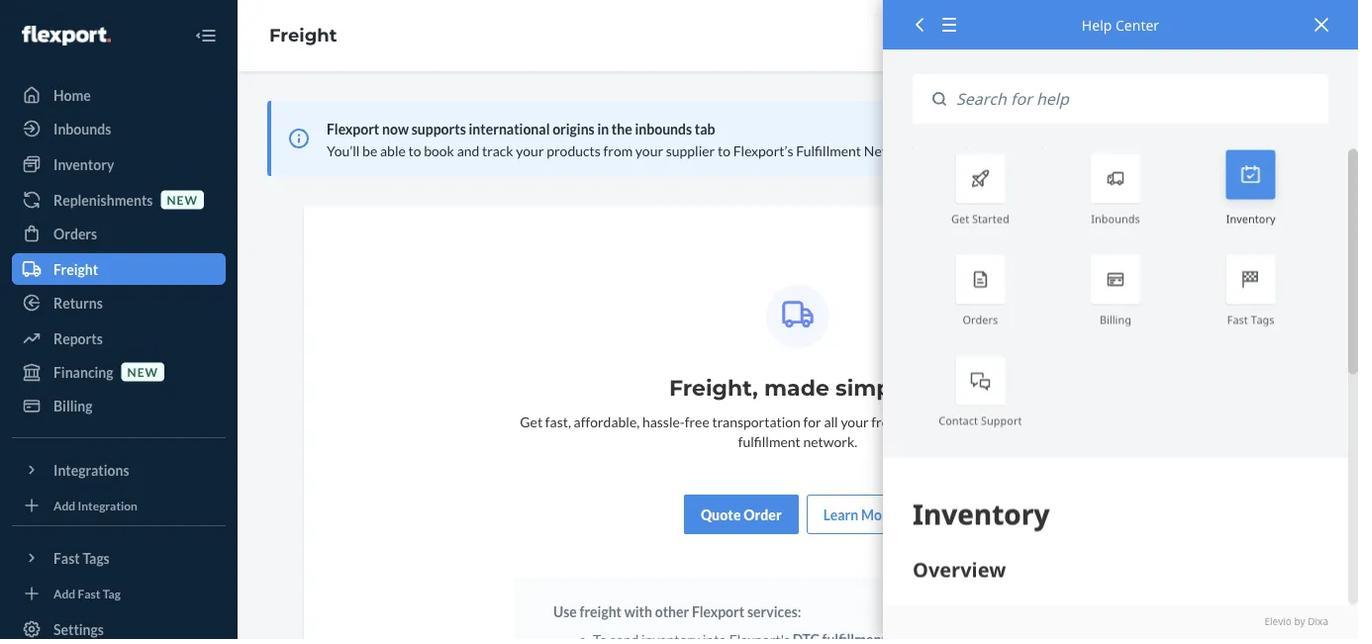 Task type: describe. For each thing, give the bounding box(es) containing it.
by
[[1294, 616, 1306, 629]]

outside
[[954, 413, 999, 430]]

freight, made simpler.
[[669, 375, 927, 401]]

add integration link
[[12, 494, 226, 518]]

tag
[[103, 587, 121, 601]]

your inside get fast, affordable, hassle-free transportation for all your freight needs outside the flexport fulfillment network.
[[841, 413, 869, 430]]

0 horizontal spatial billing
[[53, 398, 93, 414]]

and
[[457, 142, 480, 159]]

affordable,
[[574, 413, 640, 430]]

0 vertical spatial freight link
[[269, 24, 337, 46]]

financing
[[53, 364, 113, 381]]

flexport inside get fast, affordable, hassle-free transportation for all your freight needs outside the flexport fulfillment network.
[[1025, 413, 1076, 430]]

replenishments
[[53, 192, 153, 208]]

help
[[1082, 15, 1112, 34]]

flexport now supports international origins in the inbounds tab you'll be able to book and track your products from your supplier to flexport's fulfillment network or any destination of your choosing.
[[327, 120, 1135, 159]]

be
[[362, 142, 377, 159]]

book
[[424, 142, 454, 159]]

1 horizontal spatial inbounds
[[1091, 211, 1140, 226]]

help center
[[1082, 15, 1159, 34]]

Search search field
[[946, 74, 1329, 124]]

home link
[[12, 79, 226, 111]]

the inside "flexport now supports international origins in the inbounds tab you'll be able to book and track your products from your supplier to flexport's fulfillment network or any destination of your choosing."
[[612, 120, 632, 137]]

0 vertical spatial freight
[[269, 24, 337, 46]]

1 to from the left
[[408, 142, 421, 159]]

add for add fast tag
[[53, 587, 75, 601]]

now for book
[[1278, 130, 1305, 147]]

support
[[981, 413, 1022, 428]]

started
[[972, 211, 1010, 226]]

reports
[[53, 330, 103, 347]]

new for replenishments
[[167, 192, 198, 207]]

settings
[[53, 621, 104, 638]]

needs
[[915, 413, 951, 430]]

returns
[[53, 295, 103, 311]]

fulfillment
[[796, 142, 861, 159]]

hassle-
[[642, 413, 685, 430]]

in
[[597, 120, 609, 137]]

elevio
[[1265, 616, 1292, 629]]

you'll
[[327, 142, 360, 159]]

quote order
[[701, 506, 782, 523]]

inventory link
[[12, 149, 226, 180]]

fast inside dropdown button
[[53, 550, 80, 567]]

get for get started
[[951, 211, 969, 226]]

home
[[53, 87, 91, 103]]

elevio by dixa link
[[913, 616, 1329, 630]]

origins
[[553, 120, 595, 137]]

products
[[547, 142, 601, 159]]

1 horizontal spatial tags
[[1251, 312, 1275, 327]]

your down international
[[516, 142, 544, 159]]

add fast tag
[[53, 587, 121, 601]]

network
[[864, 142, 918, 159]]

use freight with other flexport services:
[[553, 603, 801, 620]]

international
[[469, 120, 550, 137]]

made
[[764, 375, 829, 401]]

from
[[603, 142, 633, 159]]

services:
[[747, 603, 801, 620]]

integration
[[78, 498, 138, 513]]

flexport logo image
[[22, 26, 111, 46]]

2 to from the left
[[718, 142, 731, 159]]

book now
[[1243, 130, 1305, 147]]

contact support
[[939, 413, 1022, 428]]

close navigation image
[[194, 24, 218, 48]]

returns link
[[12, 287, 226, 319]]

fast tags button
[[12, 543, 226, 574]]

learn more button
[[823, 505, 895, 525]]

integrations button
[[12, 454, 226, 486]]

supplier
[[666, 142, 715, 159]]

learn
[[823, 506, 859, 523]]

0 vertical spatial fast tags
[[1227, 312, 1275, 327]]

get fast, affordable, hassle-free transportation for all your freight needs outside the flexport fulfillment network.
[[520, 413, 1076, 450]]

order
[[744, 506, 782, 523]]

learn more link
[[807, 495, 912, 535]]

1 vertical spatial freight
[[53, 261, 98, 278]]



Task type: vqa. For each thing, say whether or not it's contained in the screenshot.
eBay Fast Tag / Standard Standard
no



Task type: locate. For each thing, give the bounding box(es) containing it.
inventory
[[53, 156, 114, 173], [1226, 211, 1276, 226]]

0 vertical spatial freight
[[872, 413, 913, 430]]

1 vertical spatial fast
[[53, 550, 80, 567]]

freight right use
[[580, 603, 622, 620]]

1 horizontal spatial the
[[1002, 413, 1022, 430]]

supports
[[412, 120, 466, 137]]

the
[[612, 120, 632, 137], [1002, 413, 1022, 430]]

get inside get fast, affordable, hassle-free transportation for all your freight needs outside the flexport fulfillment network.
[[520, 413, 543, 430]]

1 vertical spatial inbounds
[[1091, 211, 1140, 226]]

for
[[803, 413, 821, 430]]

2 horizontal spatial flexport
[[1025, 413, 1076, 430]]

use
[[553, 603, 577, 620]]

1 horizontal spatial billing
[[1100, 312, 1132, 327]]

billing link
[[12, 390, 226, 422]]

settings link
[[12, 614, 226, 640]]

freight link
[[269, 24, 337, 46], [12, 253, 226, 285]]

1 horizontal spatial freight
[[269, 24, 337, 46]]

reports link
[[12, 323, 226, 354]]

now
[[382, 120, 409, 137], [1278, 130, 1305, 147]]

able
[[380, 142, 406, 159]]

the right outside
[[1002, 413, 1022, 430]]

inbounds down choosing. on the top right
[[1091, 211, 1140, 226]]

1 vertical spatial orders
[[963, 312, 998, 327]]

1 horizontal spatial fast tags
[[1227, 312, 1275, 327]]

flexport's
[[733, 142, 794, 159]]

the inside get fast, affordable, hassle-free transportation for all your freight needs outside the flexport fulfillment network.
[[1002, 413, 1022, 430]]

freight link up returns link
[[12, 253, 226, 285]]

freight down simpler.
[[872, 413, 913, 430]]

choosing.
[[1078, 142, 1135, 159]]

the right in
[[612, 120, 632, 137]]

1 vertical spatial billing
[[53, 398, 93, 414]]

book
[[1243, 130, 1275, 147]]

to
[[408, 142, 421, 159], [718, 142, 731, 159]]

fast
[[1227, 312, 1248, 327], [53, 550, 80, 567], [78, 587, 100, 601]]

flexport right the other
[[692, 603, 745, 620]]

1 horizontal spatial freight link
[[269, 24, 337, 46]]

your
[[516, 142, 544, 159], [635, 142, 663, 159], [1047, 142, 1075, 159], [841, 413, 869, 430]]

1 horizontal spatial orders
[[963, 312, 998, 327]]

0 vertical spatial orders
[[53, 225, 97, 242]]

new down reports 'link' at the left bottom of the page
[[127, 365, 158, 379]]

other
[[655, 603, 689, 620]]

0 vertical spatial add
[[53, 498, 75, 513]]

2 vertical spatial fast
[[78, 587, 100, 601]]

add
[[53, 498, 75, 513], [53, 587, 75, 601]]

fast,
[[545, 413, 571, 430]]

any
[[937, 142, 958, 159]]

freight inside get fast, affordable, hassle-free transportation for all your freight needs outside the flexport fulfillment network.
[[872, 413, 913, 430]]

0 vertical spatial inventory
[[53, 156, 114, 173]]

orders link
[[12, 218, 226, 249]]

0 horizontal spatial freight
[[580, 603, 622, 620]]

inbounds
[[53, 120, 111, 137], [1091, 211, 1140, 226]]

1 horizontal spatial now
[[1278, 130, 1305, 147]]

1 horizontal spatial freight
[[872, 413, 913, 430]]

inventory up replenishments
[[53, 156, 114, 173]]

1 vertical spatial freight
[[580, 603, 622, 620]]

1 vertical spatial freight link
[[12, 253, 226, 285]]

1 horizontal spatial inventory
[[1226, 211, 1276, 226]]

contact
[[939, 413, 978, 428]]

0 horizontal spatial inbounds
[[53, 120, 111, 137]]

freight,
[[669, 375, 758, 401]]

0 horizontal spatial orders
[[53, 225, 97, 242]]

flexport inside "flexport now supports international origins in the inbounds tab you'll be able to book and track your products from your supplier to flexport's fulfillment network or any destination of your choosing."
[[327, 120, 379, 137]]

more
[[861, 506, 895, 523]]

your right all
[[841, 413, 869, 430]]

your down inbounds
[[635, 142, 663, 159]]

1 vertical spatial the
[[1002, 413, 1022, 430]]

learn more
[[823, 506, 895, 523]]

freight right close navigation image
[[269, 24, 337, 46]]

now up able
[[382, 120, 409, 137]]

simpler.
[[836, 375, 927, 401]]

transportation
[[712, 413, 801, 430]]

0 vertical spatial inbounds
[[53, 120, 111, 137]]

now inside "flexport now supports international origins in the inbounds tab you'll be able to book and track your products from your supplier to flexport's fulfillment network or any destination of your choosing."
[[382, 120, 409, 137]]

track
[[482, 142, 513, 159]]

orders
[[53, 225, 97, 242], [963, 312, 998, 327]]

0 horizontal spatial get
[[520, 413, 543, 430]]

tags inside dropdown button
[[83, 550, 110, 567]]

freight up returns
[[53, 261, 98, 278]]

flexport right the support
[[1025, 413, 1076, 430]]

get started
[[951, 211, 1010, 226]]

elevio by dixa
[[1265, 616, 1329, 629]]

0 vertical spatial get
[[951, 211, 969, 226]]

fulfillment
[[738, 433, 801, 450]]

now for flexport
[[382, 120, 409, 137]]

add left 'integration'
[[53, 498, 75, 513]]

add for add integration
[[53, 498, 75, 513]]

destination
[[961, 142, 1030, 159]]

0 vertical spatial fast
[[1227, 312, 1248, 327]]

all
[[824, 413, 838, 430]]

of
[[1032, 142, 1045, 159]]

0 horizontal spatial the
[[612, 120, 632, 137]]

1 horizontal spatial to
[[718, 142, 731, 159]]

2 vertical spatial flexport
[[692, 603, 745, 620]]

0 vertical spatial flexport
[[327, 120, 379, 137]]

1 vertical spatial inventory
[[1226, 211, 1276, 226]]

1 vertical spatial flexport
[[1025, 413, 1076, 430]]

1 vertical spatial get
[[520, 413, 543, 430]]

billing
[[1100, 312, 1132, 327], [53, 398, 93, 414]]

add integration
[[53, 498, 138, 513]]

add up settings
[[53, 587, 75, 601]]

1 horizontal spatial flexport
[[692, 603, 745, 620]]

0 horizontal spatial freight
[[53, 261, 98, 278]]

1 vertical spatial tags
[[83, 550, 110, 567]]

to right able
[[408, 142, 421, 159]]

0 horizontal spatial new
[[127, 365, 158, 379]]

or
[[921, 142, 934, 159]]

1 add from the top
[[53, 498, 75, 513]]

inbounds inside inbounds link
[[53, 120, 111, 137]]

get left the fast,
[[520, 413, 543, 430]]

center
[[1116, 15, 1159, 34]]

add fast tag link
[[12, 582, 226, 606]]

quote
[[701, 506, 741, 523]]

0 vertical spatial tags
[[1251, 312, 1275, 327]]

tags
[[1251, 312, 1275, 327], [83, 550, 110, 567]]

1 vertical spatial fast tags
[[53, 550, 110, 567]]

inventory down book on the right top
[[1226, 211, 1276, 226]]

0 horizontal spatial flexport
[[327, 120, 379, 137]]

new for financing
[[127, 365, 158, 379]]

1 horizontal spatial get
[[951, 211, 969, 226]]

new up orders link
[[167, 192, 198, 207]]

freight link right close navigation image
[[269, 24, 337, 46]]

1 horizontal spatial new
[[167, 192, 198, 207]]

inbounds link
[[12, 113, 226, 145]]

now inside button
[[1278, 130, 1305, 147]]

2 add from the top
[[53, 587, 75, 601]]

tab
[[695, 120, 715, 137]]

dixa
[[1308, 616, 1329, 629]]

0 vertical spatial new
[[167, 192, 198, 207]]

0 vertical spatial billing
[[1100, 312, 1132, 327]]

to right supplier at top
[[718, 142, 731, 159]]

network.
[[803, 433, 858, 450]]

0 horizontal spatial inventory
[[53, 156, 114, 173]]

0 horizontal spatial to
[[408, 142, 421, 159]]

free
[[685, 413, 710, 430]]

1 vertical spatial add
[[53, 587, 75, 601]]

0 horizontal spatial tags
[[83, 550, 110, 567]]

1 vertical spatial new
[[127, 365, 158, 379]]

integrations
[[53, 462, 129, 479]]

0 horizontal spatial freight link
[[12, 253, 226, 285]]

quote order button
[[684, 495, 799, 535]]

get left started
[[951, 211, 969, 226]]

book now button
[[1243, 129, 1305, 149]]

flexport up you'll
[[327, 120, 379, 137]]

with
[[624, 603, 652, 620]]

fast tags inside dropdown button
[[53, 550, 110, 567]]

0 horizontal spatial fast tags
[[53, 550, 110, 567]]

your right "of"
[[1047, 142, 1075, 159]]

new
[[167, 192, 198, 207], [127, 365, 158, 379]]

0 horizontal spatial now
[[382, 120, 409, 137]]

0 vertical spatial the
[[612, 120, 632, 137]]

inbounds
[[635, 120, 692, 137]]

flexport
[[327, 120, 379, 137], [1025, 413, 1076, 430], [692, 603, 745, 620]]

inbounds down home
[[53, 120, 111, 137]]

get for get fast, affordable, hassle-free transportation for all your freight needs outside the flexport fulfillment network.
[[520, 413, 543, 430]]

now right book on the right top
[[1278, 130, 1305, 147]]



